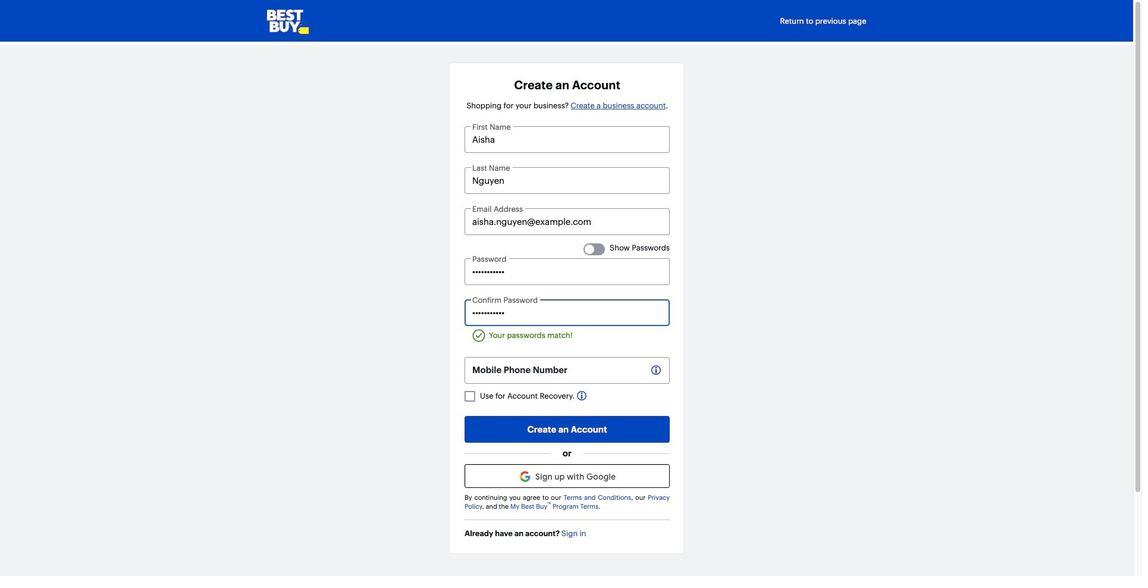 Task type: locate. For each thing, give the bounding box(es) containing it.
None password field
[[465, 299, 670, 326]]

  password field
[[465, 258, 670, 285]]

  email field
[[465, 208, 670, 235]]

  telephone field
[[465, 357, 670, 384]]

account recovery phone info image
[[577, 391, 587, 400]]

mobile phone number info image
[[652, 365, 661, 375]]

  text field
[[465, 167, 670, 194]]

  text field
[[465, 126, 670, 153]]



Task type: vqa. For each thing, say whether or not it's contained in the screenshot.
1
no



Task type: describe. For each thing, give the bounding box(es) containing it.
best buy home image
[[267, 0, 309, 42]]

Use this mobile number for Account Recovery. checkbox
[[465, 391, 476, 402]]



